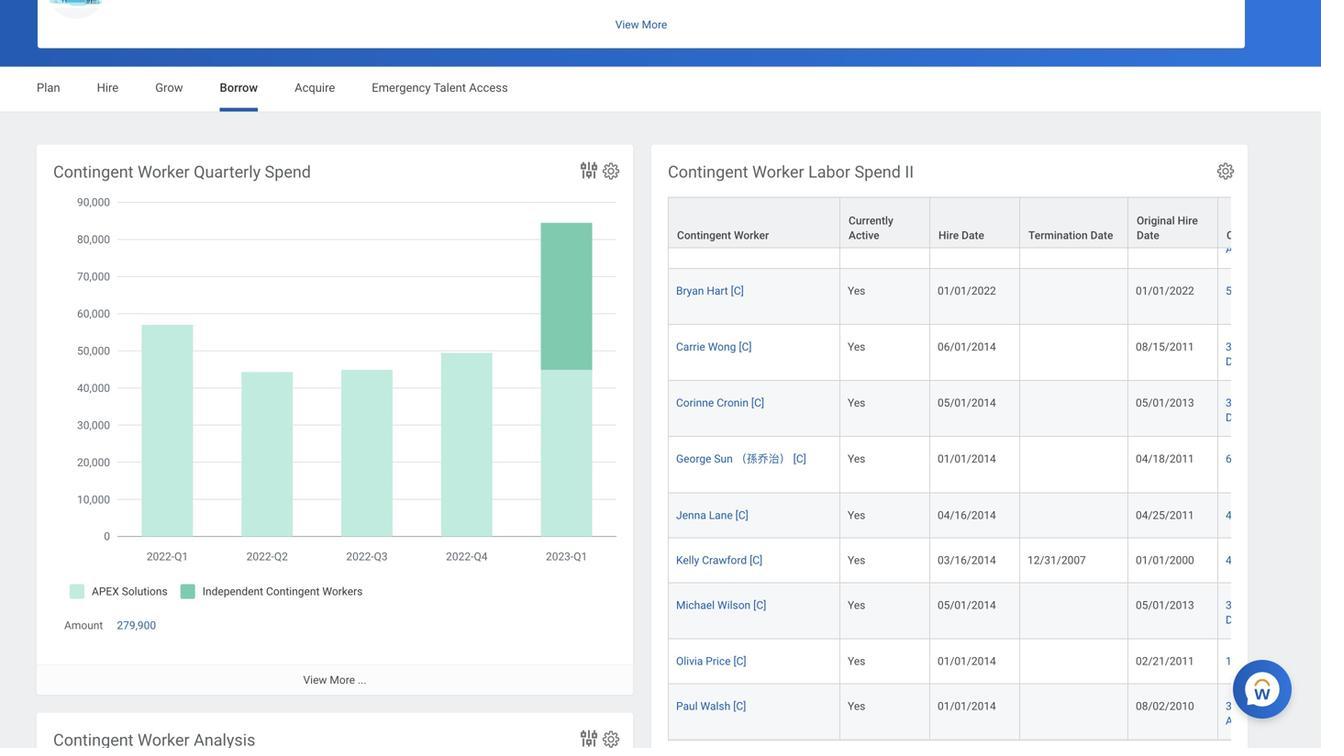 Task type: locate. For each thing, give the bounding box(es) containing it.
61210 internal syste link
[[1226, 449, 1322, 466]]

2 vertical spatial global
[[1260, 700, 1291, 713]]

03/16/2014
[[938, 554, 997, 567]]

[c] for kelly crawford [c]
[[750, 554, 763, 567]]

32300 r&d - produc link up 10000 office of ceo link
[[1226, 595, 1322, 626]]

2 horizontal spatial hire
[[1178, 214, 1199, 227]]

operation
[[1277, 509, 1322, 522]]

33100 global suppo link for 01/04/2010
[[1226, 225, 1322, 256]]

r&d up 61210 internal syste link
[[1260, 397, 1281, 409]]

04/16/2014
[[938, 509, 997, 522]]

abby
[[676, 228, 701, 241]]

0 vertical spatial 32300
[[1226, 340, 1257, 353]]

george sun （孫乔治） [c]
[[676, 453, 807, 466]]

spend inside contingent worker quarterly spend element
[[265, 162, 311, 182]]

0 vertical spatial hire
[[97, 81, 119, 95]]

r&d down 51220 global financ
[[1260, 340, 1281, 353]]

financ
[[1294, 284, 1322, 297]]

0 vertical spatial 33100 global suppo link
[[1226, 225, 1322, 256]]

9 yes from the top
[[848, 655, 866, 668]]

1 vertical spatial 32300 r&d - produc link
[[1226, 393, 1322, 424]]

1 32300 from the top
[[1226, 340, 1257, 353]]

0 vertical spatial 05/01/2013
[[1136, 397, 1195, 409]]

[c] right the wilson
[[754, 599, 767, 612]]

2 32300 r&d - produc link from the top
[[1226, 393, 1322, 424]]

1 05/01/2013 from the top
[[1136, 397, 1195, 409]]

0 vertical spatial 32300 r&d - produc
[[1226, 340, 1322, 368]]

2 row from the top
[[668, 213, 1322, 269]]

3 date from the left
[[1137, 229, 1160, 242]]

33100 global suppo up 51220 global financ link at the top of the page
[[1226, 228, 1322, 256]]

[c] right price
[[734, 655, 747, 668]]

3 yes from the top
[[848, 340, 866, 353]]

row containing paul walsh [c]
[[668, 684, 1322, 740]]

1 yes from the top
[[848, 228, 866, 241]]

1 horizontal spatial date
[[1091, 229, 1114, 242]]

r&d for michael wilson [c]
[[1260, 599, 1281, 612]]

r&d
[[1260, 340, 1281, 353], [1260, 397, 1281, 409], [1260, 599, 1281, 612]]

3 cell from the top
[[1021, 325, 1129, 381]]

10000
[[1226, 655, 1257, 668]]

2 yes from the top
[[848, 284, 866, 297]]

（孫乔治）
[[736, 453, 791, 466]]

2 vertical spatial hire
[[939, 229, 959, 242]]

32300 down 51220
[[1226, 340, 1257, 353]]

wilson
[[718, 599, 751, 612]]

global down office
[[1260, 700, 1291, 713]]

1 01/01/2014 from the top
[[938, 228, 997, 241]]

contingent
[[53, 162, 134, 182], [668, 162, 749, 182], [677, 229, 732, 242]]

[c] for jenna lane [c]
[[736, 509, 749, 522]]

access
[[469, 81, 508, 95]]

2 vertical spatial 32300 r&d - produc link
[[1226, 595, 1322, 626]]

7 yes from the top
[[848, 554, 866, 567]]

termination date button
[[1021, 198, 1128, 247]]

1 32300 r&d - produc link from the top
[[1226, 337, 1322, 368]]

suppo for 01/04/2010
[[1294, 228, 1322, 241]]

r&d down the 41300 recruiting
[[1260, 599, 1281, 612]]

produc for carrie wong [c]
[[1289, 340, 1322, 353]]

2 vertical spatial produc
[[1289, 599, 1322, 612]]

4 yes from the top
[[848, 397, 866, 409]]

51220 global financ
[[1226, 284, 1322, 297]]

1 horizontal spatial spend
[[855, 162, 901, 182]]

worker for labor
[[753, 162, 805, 182]]

32300 r&d - produc up 61210 internal syste link
[[1226, 397, 1322, 424]]

[c] right crawford
[[750, 554, 763, 567]]

2 05/01/2013 from the top
[[1136, 599, 1195, 612]]

1 date from the left
[[962, 229, 985, 242]]

produc down recruiting
[[1289, 599, 1322, 612]]

01/01/2014 for 01/04/2010
[[938, 228, 997, 241]]

1 vertical spatial 33100 global suppo
[[1226, 700, 1322, 728]]

[c] right cronin
[[752, 397, 765, 409]]

5 yes from the top
[[848, 453, 866, 466]]

cost center button
[[1219, 198, 1322, 247]]

05/01/2014 for corinne cronin [c]
[[938, 397, 997, 409]]

3 global from the top
[[1260, 700, 1291, 713]]

0 vertical spatial 32300 r&d - produc link
[[1226, 337, 1322, 368]]

produc up the syste
[[1289, 397, 1322, 409]]

05/01/2014
[[938, 397, 997, 409], [938, 599, 997, 612]]

2 33100 global suppo link from the top
[[1226, 696, 1322, 728]]

[c] right walsh
[[734, 700, 747, 713]]

05/01/2014 for michael wilson [c]
[[938, 599, 997, 612]]

contingent worker column header
[[668, 197, 841, 249]]

0 vertical spatial -
[[1284, 340, 1287, 353]]

0 vertical spatial 33100 global suppo
[[1226, 228, 1322, 256]]

spend left ii
[[855, 162, 901, 182]]

[c]
[[747, 228, 760, 241], [731, 284, 744, 297], [739, 340, 752, 353], [752, 397, 765, 409], [794, 453, 807, 466], [736, 509, 749, 522], [750, 554, 763, 567], [754, 599, 767, 612], [734, 655, 747, 668], [734, 700, 747, 713]]

[c] for olivia price [c]
[[734, 655, 747, 668]]

paul
[[676, 700, 698, 713]]

5 row from the top
[[668, 381, 1322, 437]]

1 vertical spatial 32300
[[1226, 397, 1257, 409]]

8 yes from the top
[[848, 599, 866, 612]]

0 horizontal spatial 01/01/2022
[[938, 284, 997, 297]]

[c] right hart
[[731, 284, 744, 297]]

2 33100 global suppo from the top
[[1226, 700, 1322, 728]]

hire inside original hire date
[[1178, 214, 1199, 227]]

7 row from the top
[[668, 493, 1322, 538]]

row containing currently active
[[668, 197, 1322, 249]]

paul walsh [c] link
[[676, 696, 747, 713]]

33100 global suppo link up 51220 global financ link at the top of the page
[[1226, 225, 1322, 256]]

configure contingent worker labor spend ii image
[[1216, 161, 1236, 181]]

1 suppo from the top
[[1294, 228, 1322, 241]]

row containing abby brennan [c]
[[668, 213, 1322, 269]]

33100 down 10000 on the right
[[1226, 700, 1257, 713]]

32300 r&d - produc for corinne cronin [c]
[[1226, 397, 1322, 424]]

01/01/2000
[[1136, 554, 1195, 567]]

configure contingent worker quarterly spend image
[[601, 161, 621, 181]]

olivia price [c] link
[[676, 651, 747, 668]]

1 vertical spatial r&d
[[1260, 397, 1281, 409]]

original hire date
[[1137, 214, 1199, 242]]

279,900
[[117, 619, 156, 632]]

jenna
[[676, 509, 707, 522]]

spend inside contingent worker labor spend ii element
[[855, 162, 901, 182]]

1 vertical spatial -
[[1284, 397, 1287, 409]]

05/01/2014 down 06/01/2014
[[938, 397, 997, 409]]

3 32300 r&d - produc link from the top
[[1226, 595, 1322, 626]]

3 produc from the top
[[1289, 599, 1322, 612]]

corinne
[[676, 397, 714, 409]]

of
[[1292, 655, 1302, 668]]

2 32300 from the top
[[1226, 397, 1257, 409]]

1 vertical spatial 33100
[[1226, 700, 1257, 713]]

2 vertical spatial -
[[1284, 599, 1287, 612]]

hire inside tab list
[[97, 81, 119, 95]]

1 33100 from the top
[[1226, 228, 1257, 241]]

0 vertical spatial r&d
[[1260, 340, 1281, 353]]

olivia
[[676, 655, 703, 668]]

3 01/01/2014 from the top
[[938, 655, 997, 668]]

view
[[303, 674, 327, 686]]

carrie wong [c] link
[[676, 337, 752, 353]]

10 yes from the top
[[848, 700, 866, 713]]

01/01/2022 down '01/04/2010'
[[1136, 284, 1195, 297]]

0 vertical spatial 05/01/2014
[[938, 397, 997, 409]]

1 33100 global suppo link from the top
[[1226, 225, 1322, 256]]

cell for george sun （孫乔治） [c]
[[1021, 437, 1129, 493]]

yes for abby brennan [c]
[[848, 228, 866, 241]]

1 r&d from the top
[[1260, 340, 1281, 353]]

05/01/2013 for michael wilson [c]
[[1136, 599, 1195, 612]]

date inside popup button
[[962, 229, 985, 242]]

1 05/01/2014 from the top
[[938, 397, 997, 409]]

2 32300 r&d - produc from the top
[[1226, 397, 1322, 424]]

hire up '01/04/2010'
[[1178, 214, 1199, 227]]

32300 r&d - produc link up 61210 internal syste link
[[1226, 393, 1322, 424]]

spend right quarterly
[[265, 162, 311, 182]]

2 cell from the top
[[1021, 269, 1129, 325]]

32300 r&d - produc
[[1226, 340, 1322, 368], [1226, 397, 1322, 424], [1226, 599, 1322, 626]]

jenna lane [c] link
[[676, 505, 749, 522]]

hire for hire date
[[939, 229, 959, 242]]

33100 global suppo
[[1226, 228, 1322, 256], [1226, 700, 1322, 728]]

3 r&d from the top
[[1260, 599, 1281, 612]]

51220
[[1226, 284, 1257, 297]]

worker inside popup button
[[734, 229, 769, 242]]

michael wilson [c] link
[[676, 595, 767, 612]]

1 row from the top
[[668, 197, 1322, 249]]

date right termination
[[1091, 229, 1114, 242]]

lane
[[709, 509, 733, 522]]

carrie
[[676, 340, 706, 353]]

1 spend from the left
[[265, 162, 311, 182]]

r&d for corinne cronin [c]
[[1260, 397, 1281, 409]]

borrow
[[220, 81, 258, 95]]

0 vertical spatial global
[[1260, 228, 1291, 241]]

date for termination date
[[1091, 229, 1114, 242]]

3 32300 r&d - produc from the top
[[1226, 599, 1322, 626]]

2 produc from the top
[[1289, 397, 1322, 409]]

yes for olivia price [c]
[[848, 655, 866, 668]]

recruiting
[[1260, 554, 1309, 567]]

hire inside popup button
[[939, 229, 959, 242]]

6 row from the top
[[668, 437, 1322, 493]]

- down 51220 global financ
[[1284, 340, 1287, 353]]

0 vertical spatial 33100
[[1226, 228, 1257, 241]]

more
[[330, 674, 355, 686]]

32300 r&d - produc link for corinne cronin [c]
[[1226, 393, 1322, 424]]

contingent worker labor spend ii
[[668, 162, 914, 182]]

4 01/01/2014 from the top
[[938, 700, 997, 713]]

0 horizontal spatial hire
[[97, 81, 119, 95]]

1 vertical spatial global
[[1260, 284, 1291, 297]]

produc down 'financ'
[[1289, 340, 1322, 353]]

acquire
[[295, 81, 335, 95]]

1 vertical spatial 32300 r&d - produc
[[1226, 397, 1322, 424]]

date down original
[[1137, 229, 1160, 242]]

cost center
[[1227, 229, 1285, 242]]

2 date from the left
[[1091, 229, 1114, 242]]

grow
[[155, 81, 183, 95]]

[c] for michael wilson [c]
[[754, 599, 767, 612]]

wong
[[708, 340, 736, 353]]

kelly crawford [c] link
[[676, 550, 763, 567]]

8 cell from the top
[[1021, 639, 1129, 684]]

05/01/2013 up 04/18/2011 at right
[[1136, 397, 1195, 409]]

2 horizontal spatial date
[[1137, 229, 1160, 242]]

33100 up 51220
[[1226, 228, 1257, 241]]

- down recruiting
[[1284, 599, 1287, 612]]

33100 global suppo down 10000 office of ceo
[[1226, 700, 1322, 728]]

05/01/2013
[[1136, 397, 1195, 409], [1136, 599, 1195, 612]]

date left termination
[[962, 229, 985, 242]]

33100 global suppo link down 10000 office of ceo
[[1226, 696, 1322, 728]]

0 horizontal spatial date
[[962, 229, 985, 242]]

tab list
[[18, 67, 1303, 112]]

configure and view chart data image
[[578, 727, 600, 748]]

michael wilson [c]
[[676, 599, 767, 612]]

center
[[1253, 229, 1285, 242]]

[c] right brennan at right
[[747, 228, 760, 241]]

8 row from the top
[[668, 538, 1322, 583]]

cell for olivia price [c]
[[1021, 639, 1129, 684]]

cell
[[1021, 213, 1129, 269], [1021, 269, 1129, 325], [1021, 325, 1129, 381], [1021, 381, 1129, 437], [1021, 437, 1129, 493], [1021, 493, 1129, 538], [1021, 583, 1129, 639], [1021, 639, 1129, 684], [1021, 684, 1129, 740]]

279,900 button
[[117, 618, 159, 633]]

syste
[[1300, 453, 1322, 466]]

1 cell from the top
[[1021, 213, 1129, 269]]

1 vertical spatial hire
[[1178, 214, 1199, 227]]

9 row from the top
[[668, 583, 1322, 639]]

hire right plan
[[97, 81, 119, 95]]

0 vertical spatial suppo
[[1294, 228, 1322, 241]]

[c] right wong
[[739, 340, 752, 353]]

7 cell from the top
[[1021, 583, 1129, 639]]

05/01/2014 down '03/16/2014'
[[938, 599, 997, 612]]

contingent inside popup button
[[677, 229, 732, 242]]

5 cell from the top
[[1021, 437, 1129, 493]]

41500 hr operation
[[1226, 509, 1322, 522]]

suppo right the center on the top of page
[[1294, 228, 1322, 241]]

4 row from the top
[[668, 325, 1322, 381]]

global right cost
[[1260, 228, 1291, 241]]

row containing kelly crawford [c]
[[668, 538, 1322, 583]]

32300 down 41300
[[1226, 599, 1257, 612]]

brennan
[[704, 228, 744, 241]]

2 01/01/2014 from the top
[[938, 453, 997, 466]]

0 vertical spatial produc
[[1289, 340, 1322, 353]]

9 cell from the top
[[1021, 684, 1129, 740]]

row
[[668, 197, 1322, 249], [668, 213, 1322, 269], [668, 269, 1322, 325], [668, 325, 1322, 381], [668, 381, 1322, 437], [668, 437, 1322, 493], [668, 493, 1322, 538], [668, 538, 1322, 583], [668, 583, 1322, 639], [668, 639, 1322, 684], [668, 684, 1322, 740]]

2 vertical spatial 32300
[[1226, 599, 1257, 612]]

3 row from the top
[[668, 269, 1322, 325]]

global left 'financ'
[[1260, 284, 1291, 297]]

1 horizontal spatial hire
[[939, 229, 959, 242]]

1 01/01/2022 from the left
[[938, 284, 997, 297]]

05/01/2013 down 01/01/2000
[[1136, 599, 1195, 612]]

kelly
[[676, 554, 700, 567]]

4 cell from the top
[[1021, 381, 1129, 437]]

internal
[[1260, 453, 1297, 466]]

cell for paul walsh [c]
[[1021, 684, 1129, 740]]

[c] for corinne cronin [c]
[[752, 397, 765, 409]]

bryan
[[676, 284, 704, 297]]

row containing jenna lane [c]
[[668, 493, 1322, 538]]

produc for corinne cronin [c]
[[1289, 397, 1322, 409]]

2 05/01/2014 from the top
[[938, 599, 997, 612]]

32300 r&d - produc link down 51220 global financ
[[1226, 337, 1322, 368]]

1 32300 r&d - produc from the top
[[1226, 340, 1322, 368]]

2 vertical spatial 32300 r&d - produc
[[1226, 599, 1322, 626]]

1 produc from the top
[[1289, 340, 1322, 353]]

01/01/2014 for 08/02/2010
[[938, 700, 997, 713]]

01/01/2014 for 02/21/2011
[[938, 655, 997, 668]]

yes for michael wilson [c]
[[848, 599, 866, 612]]

2 spend from the left
[[855, 162, 901, 182]]

2 suppo from the top
[[1294, 700, 1322, 713]]

1 - from the top
[[1284, 340, 1287, 353]]

12/31/2007
[[1028, 554, 1087, 567]]

1 vertical spatial suppo
[[1294, 700, 1322, 713]]

32300 r&d - produc down 51220 global financ
[[1226, 340, 1322, 368]]

row containing george sun （孫乔治） [c]
[[668, 437, 1322, 493]]

- up 61210 internal syste link
[[1284, 397, 1287, 409]]

32300 r&d - produc up 10000 office of ceo link
[[1226, 599, 1322, 626]]

33100 for 08/02/2010
[[1226, 700, 1257, 713]]

suppo
[[1294, 228, 1322, 241], [1294, 700, 1322, 713]]

1 vertical spatial 05/01/2013
[[1136, 599, 1195, 612]]

05/01/2013 for corinne cronin [c]
[[1136, 397, 1195, 409]]

currently active button
[[841, 198, 930, 247]]

32300 up 61210
[[1226, 397, 1257, 409]]

1 33100 global suppo from the top
[[1226, 228, 1322, 256]]

active
[[849, 229, 880, 242]]

hire right the currently active column header
[[939, 229, 959, 242]]

1 vertical spatial 05/01/2014
[[938, 599, 997, 612]]

01/01/2014 for 04/18/2011
[[938, 453, 997, 466]]

3 - from the top
[[1284, 599, 1287, 612]]

row containing corinne cronin [c]
[[668, 381, 1322, 437]]

yes
[[848, 228, 866, 241], [848, 284, 866, 297], [848, 340, 866, 353], [848, 397, 866, 409], [848, 453, 866, 466], [848, 509, 866, 522], [848, 554, 866, 567], [848, 599, 866, 612], [848, 655, 866, 668], [848, 700, 866, 713]]

1 horizontal spatial 01/01/2022
[[1136, 284, 1195, 297]]

[c] for carrie wong [c]
[[739, 340, 752, 353]]

11 row from the top
[[668, 684, 1322, 740]]

33100
[[1226, 228, 1257, 241], [1226, 700, 1257, 713]]

2 33100 from the top
[[1226, 700, 1257, 713]]

1 vertical spatial 33100 global suppo link
[[1226, 696, 1322, 728]]

emergency
[[372, 81, 431, 95]]

row containing olivia price [c]
[[668, 639, 1322, 684]]

01/01/2022 down hire date
[[938, 284, 997, 297]]

ceo
[[1305, 655, 1322, 668]]

0 horizontal spatial spend
[[265, 162, 311, 182]]

sun
[[714, 453, 733, 466]]

2 - from the top
[[1284, 397, 1287, 409]]

2 vertical spatial r&d
[[1260, 599, 1281, 612]]

[c] right 'lane'
[[736, 509, 749, 522]]

51220 global financ link
[[1226, 281, 1322, 297]]

amount
[[64, 619, 103, 632]]

1 vertical spatial produc
[[1289, 397, 1322, 409]]

2 r&d from the top
[[1260, 397, 1281, 409]]

date inside 'popup button'
[[1091, 229, 1114, 242]]

1 global from the top
[[1260, 228, 1291, 241]]

corinne cronin [c] link
[[676, 393, 765, 409]]

3 32300 from the top
[[1226, 599, 1257, 612]]

10 row from the top
[[668, 639, 1322, 684]]

suppo down 'ceo'
[[1294, 700, 1322, 713]]



Task type: describe. For each thing, give the bounding box(es) containing it.
george
[[676, 453, 712, 466]]

41500 hr operation link
[[1226, 505, 1322, 522]]

olivia price [c]
[[676, 655, 747, 668]]

walsh
[[701, 700, 731, 713]]

- for carrie wong [c]
[[1284, 340, 1287, 353]]

abby brennan [c] link
[[676, 225, 760, 241]]

[c] for paul walsh [c]
[[734, 700, 747, 713]]

04/25/2011
[[1136, 509, 1195, 522]]

04/18/2011
[[1136, 453, 1195, 466]]

contingent worker
[[677, 229, 769, 242]]

cost
[[1227, 229, 1250, 242]]

contingent worker quarterly spend element
[[37, 145, 633, 695]]

original hire date button
[[1129, 198, 1218, 247]]

hire date
[[939, 229, 985, 242]]

contingent worker button
[[669, 198, 840, 247]]

currently active
[[849, 214, 894, 242]]

32300 r&d - produc for michael wilson [c]
[[1226, 599, 1322, 626]]

61210
[[1226, 453, 1257, 466]]

cell for abby brennan [c]
[[1021, 213, 1129, 269]]

01/04/2010
[[1136, 228, 1195, 241]]

- for michael wilson [c]
[[1284, 599, 1287, 612]]

hire date column header
[[931, 197, 1021, 249]]

- for corinne cronin [c]
[[1284, 397, 1287, 409]]

row containing bryan hart [c]
[[668, 269, 1322, 325]]

yes for carrie wong [c]
[[848, 340, 866, 353]]

08/02/2010
[[1136, 700, 1195, 713]]

6 yes from the top
[[848, 509, 866, 522]]

hire date button
[[931, 198, 1020, 247]]

original hire date column header
[[1129, 197, 1219, 249]]

termination date column header
[[1021, 197, 1129, 249]]

33100 global suppo for 08/02/2010
[[1226, 700, 1322, 728]]

contingent worker quarterly spend
[[53, 162, 311, 182]]

configure and view chart data image
[[578, 159, 600, 181]]

worker for quarterly
[[138, 162, 190, 182]]

contingent for contingent worker
[[677, 229, 732, 242]]

[c] for abby brennan [c]
[[747, 228, 760, 241]]

date for hire date
[[962, 229, 985, 242]]

32300 r&d - produc link for carrie wong [c]
[[1226, 337, 1322, 368]]

yes for paul walsh [c]
[[848, 700, 866, 713]]

10000 office of ceo
[[1226, 655, 1322, 668]]

office
[[1260, 655, 1289, 668]]

contingent for contingent worker labor spend ii
[[668, 162, 749, 182]]

paul walsh [c]
[[676, 700, 747, 713]]

spend for labor
[[855, 162, 901, 182]]

row containing michael wilson [c]
[[668, 583, 1322, 639]]

abby brennan [c]
[[676, 228, 760, 241]]

configure contingent worker analysis image
[[601, 729, 621, 748]]

price
[[706, 655, 731, 668]]

suppo for 08/02/2010
[[1294, 700, 1322, 713]]

hr
[[1260, 509, 1275, 522]]

original
[[1137, 214, 1176, 227]]

ii
[[905, 162, 914, 182]]

corinne cronin [c]
[[676, 397, 765, 409]]

crawford
[[702, 554, 747, 567]]

george sun （孫乔治） [c] link
[[676, 449, 807, 466]]

michael
[[676, 599, 715, 612]]

view more ...
[[303, 674, 367, 686]]

cell for corinne cronin [c]
[[1021, 381, 1129, 437]]

41300 recruiting
[[1226, 554, 1309, 567]]

emergency talent access
[[372, 81, 508, 95]]

quarterly
[[194, 162, 261, 182]]

41300
[[1226, 554, 1257, 567]]

2 global from the top
[[1260, 284, 1291, 297]]

termination date
[[1029, 229, 1114, 242]]

date inside original hire date
[[1137, 229, 1160, 242]]

yes for bryan hart [c]
[[848, 284, 866, 297]]

33100 for 01/04/2010
[[1226, 228, 1257, 241]]

row containing carrie wong [c]
[[668, 325, 1322, 381]]

kelly crawford [c]
[[676, 554, 763, 567]]

cell for carrie wong [c]
[[1021, 325, 1129, 381]]

08/15/2011
[[1136, 340, 1195, 353]]

10000 office of ceo link
[[1226, 651, 1322, 668]]

cronin
[[717, 397, 749, 409]]

global for 08/02/2010
[[1260, 700, 1291, 713]]

cell for bryan hart [c]
[[1021, 269, 1129, 325]]

contingent worker labor spend ii element
[[652, 145, 1322, 748]]

produc for michael wilson [c]
[[1289, 599, 1322, 612]]

[c] for bryan hart [c]
[[731, 284, 744, 297]]

global for 01/04/2010
[[1260, 228, 1291, 241]]

view more ... link
[[37, 664, 633, 695]]

cell for michael wilson [c]
[[1021, 583, 1129, 639]]

currently
[[849, 214, 894, 227]]

r&d for carrie wong [c]
[[1260, 340, 1281, 353]]

termination
[[1029, 229, 1088, 242]]

carrie wong [c]
[[676, 340, 752, 353]]

61210 internal syste
[[1226, 453, 1322, 466]]

yes for george sun （孫乔治） [c]
[[848, 453, 866, 466]]

spend for quarterly
[[265, 162, 311, 182]]

yes for corinne cronin [c]
[[848, 397, 866, 409]]

6 cell from the top
[[1021, 493, 1129, 538]]

plan
[[37, 81, 60, 95]]

2 01/01/2022 from the left
[[1136, 284, 1195, 297]]

...
[[358, 674, 367, 686]]

32300 for michael wilson [c]
[[1226, 599, 1257, 612]]

32300 for carrie wong [c]
[[1226, 340, 1257, 353]]

[c] right （孫乔治） on the bottom right
[[794, 453, 807, 466]]

41300 recruiting link
[[1226, 550, 1309, 567]]

02/21/2011
[[1136, 655, 1195, 668]]

32300 for corinne cronin [c]
[[1226, 397, 1257, 409]]

32300 r&d - produc for carrie wong [c]
[[1226, 340, 1322, 368]]

32300 r&d - produc link for michael wilson [c]
[[1226, 595, 1322, 626]]

33100 global suppo link for 08/02/2010
[[1226, 696, 1322, 728]]

jenna lane [c]
[[676, 509, 749, 522]]

41500
[[1226, 509, 1257, 522]]

contingent for contingent worker quarterly spend
[[53, 162, 134, 182]]

hart
[[707, 284, 729, 297]]

labor
[[809, 162, 851, 182]]

hire for hire
[[97, 81, 119, 95]]

tab list containing plan
[[18, 67, 1303, 112]]

33100 global suppo for 01/04/2010
[[1226, 228, 1322, 256]]

currently active column header
[[841, 197, 931, 249]]

bryan hart [c] link
[[676, 281, 744, 297]]

06/01/2014
[[938, 340, 997, 353]]



Task type: vqa. For each thing, say whether or not it's contained in the screenshot.


